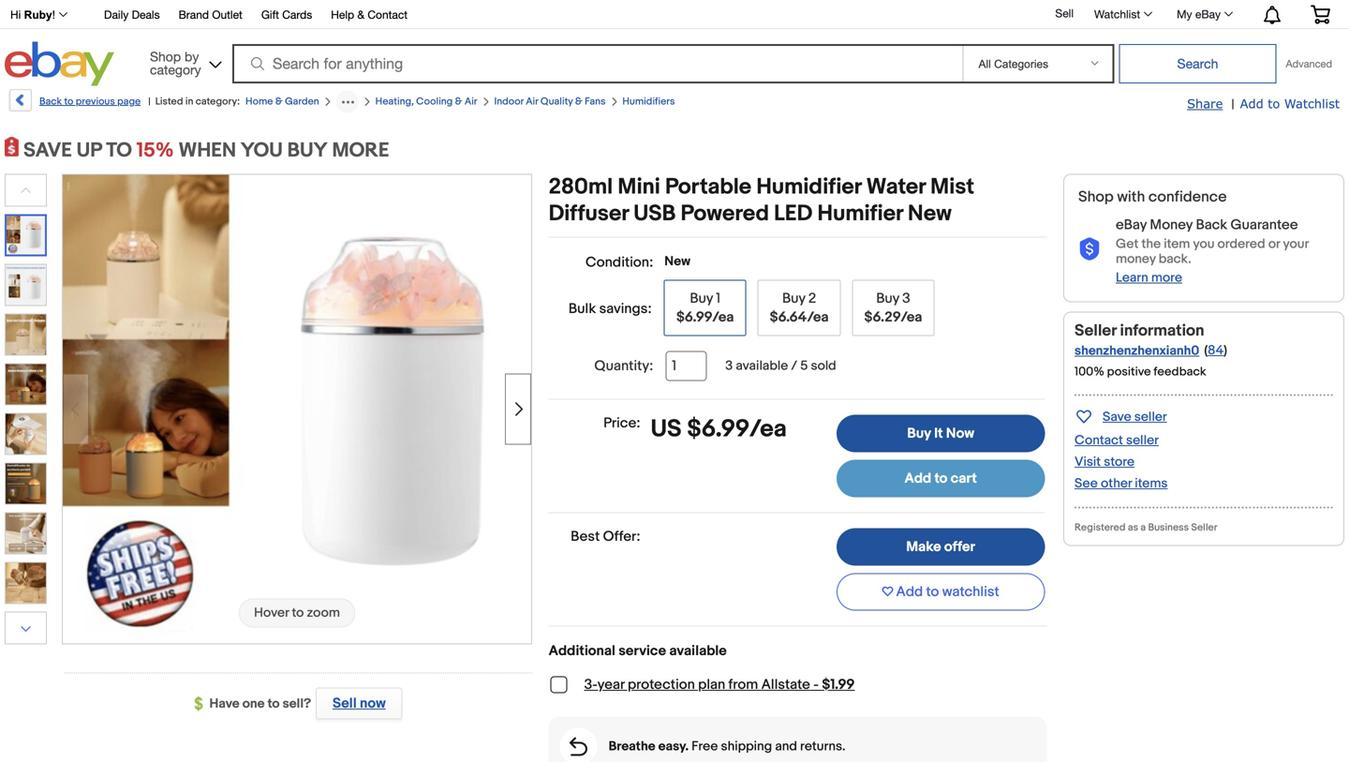 Task type: vqa. For each thing, say whether or not it's contained in the screenshot.
WHEN
yes



Task type: describe. For each thing, give the bounding box(es) containing it.
additional
[[549, 643, 616, 660]]

items
[[1136, 476, 1168, 492]]

buy
[[287, 138, 328, 163]]

| inside share | add to watchlist
[[1232, 97, 1235, 112]]

humidifiers link
[[623, 96, 675, 108]]

0 horizontal spatial |
[[148, 96, 151, 108]]

diffuser
[[549, 201, 629, 227]]

& left fans
[[576, 96, 583, 108]]

my ebay
[[1178, 7, 1221, 21]]

have one to sell?
[[210, 696, 311, 712]]

listed
[[155, 96, 183, 108]]

bulk
[[569, 300, 596, 317]]

5
[[801, 358, 808, 374]]

buy for buy 1
[[690, 290, 713, 307]]

help & contact
[[331, 8, 408, 21]]

$6.64/ea
[[770, 309, 829, 326]]

watchlist link
[[1085, 3, 1162, 25]]

(
[[1205, 343, 1208, 359]]

help & contact link
[[331, 5, 408, 26]]

usb
[[634, 201, 676, 227]]

and
[[776, 739, 798, 755]]

other
[[1101, 476, 1133, 492]]

daily deals
[[104, 8, 160, 21]]

1 vertical spatial $6.99/ea
[[687, 415, 787, 444]]

make offer
[[907, 539, 976, 555]]

sell now
[[333, 695, 386, 712]]

water
[[867, 174, 926, 201]]

picture 1 of 12 image
[[7, 216, 45, 255]]

indoor
[[494, 96, 524, 108]]

make offer link
[[837, 528, 1046, 566]]

3 available / 5 sold
[[726, 358, 837, 374]]

by
[[185, 49, 199, 64]]

advanced
[[1287, 58, 1333, 70]]

outlet
[[212, 8, 243, 21]]

100%
[[1075, 365, 1105, 379]]

280ml
[[549, 174, 613, 201]]

easy.
[[659, 739, 689, 755]]

3 inside buy 3 $6.29/ea
[[903, 290, 911, 307]]

contact seller visit store see other items
[[1075, 433, 1168, 492]]

seller for contact
[[1127, 433, 1160, 449]]

best offer:
[[571, 528, 641, 545]]

condition:
[[586, 254, 654, 271]]

seller inside seller information shenzhenzhenxianh0 ( 84 ) 100% positive feedback
[[1075, 321, 1117, 341]]

us $6.99/ea main content
[[549, 174, 1047, 762]]

back inside the back to previous page link
[[39, 96, 62, 108]]

picture 8 of 12 image
[[6, 563, 46, 603]]

picture 3 of 12 image
[[6, 315, 46, 355]]

to for watchlist
[[927, 584, 940, 600]]

you
[[1194, 236, 1215, 252]]

share | add to watchlist
[[1188, 96, 1341, 112]]

gift cards
[[261, 8, 312, 21]]

see other items link
[[1075, 476, 1168, 492]]

learn
[[1116, 270, 1149, 286]]

1 vertical spatial new
[[665, 254, 691, 270]]

offer
[[945, 539, 976, 555]]

offer:
[[603, 528, 641, 545]]

make
[[907, 539, 942, 555]]

brand
[[179, 8, 209, 21]]

save
[[1103, 409, 1132, 425]]

positive
[[1108, 365, 1152, 379]]

it
[[935, 425, 944, 442]]

1 vertical spatial available
[[670, 643, 727, 660]]

0 vertical spatial $6.99/ea
[[677, 309, 734, 326]]

from
[[729, 676, 759, 693]]

or
[[1269, 236, 1281, 252]]

heating, cooling & air
[[376, 96, 478, 108]]

add inside share | add to watchlist
[[1241, 96, 1264, 111]]

shenzhenzhenxianh0
[[1075, 343, 1200, 359]]

buy for buy 2
[[783, 290, 806, 307]]

with details__icon image for ebay money back guarantee
[[1079, 238, 1101, 261]]

1 horizontal spatial available
[[736, 358, 789, 374]]

sell for sell
[[1056, 7, 1074, 20]]

quality
[[541, 96, 573, 108]]

picture 6 of 12 image
[[6, 464, 46, 504]]

your
[[1284, 236, 1309, 252]]

back inside ebay money back guarantee get the item you ordered or your money back. learn more
[[1197, 217, 1228, 233]]

page
[[117, 96, 141, 108]]

to
[[106, 138, 132, 163]]

additional service available
[[549, 643, 727, 660]]

previous
[[76, 96, 115, 108]]

add to watchlist button
[[837, 573, 1046, 611]]

ebay inside account navigation
[[1196, 7, 1221, 21]]

home
[[246, 96, 273, 108]]

dollar sign image
[[195, 697, 210, 712]]

shop with confidence
[[1079, 188, 1228, 206]]

brand outlet link
[[179, 5, 243, 26]]

add for add to watchlist
[[897, 584, 924, 600]]

category:
[[196, 96, 240, 108]]

| listed in category:
[[148, 96, 240, 108]]

returns.
[[801, 739, 846, 755]]

buy 2 $6.64/ea
[[770, 290, 829, 326]]

picture 5 of 12 image
[[6, 414, 46, 454]]

3-
[[585, 676, 598, 693]]

one
[[243, 696, 265, 712]]

deals
[[132, 8, 160, 21]]

280ml mini portable humidifier water mist diffuser usb powered led humifier new - picture 1 of 12 image
[[63, 173, 532, 641]]

shop for shop by category
[[150, 49, 181, 64]]

to inside share | add to watchlist
[[1269, 96, 1281, 111]]

seller information shenzhenzhenxianh0 ( 84 ) 100% positive feedback
[[1075, 321, 1228, 379]]

daily deals link
[[104, 5, 160, 26]]

buy for buy 3
[[877, 290, 900, 307]]

contact inside help & contact link
[[368, 8, 408, 21]]

business
[[1149, 522, 1190, 534]]

add to cart
[[905, 470, 978, 487]]

in
[[186, 96, 193, 108]]

ebay money back guarantee get the item you ordered or your money back. learn more
[[1116, 217, 1309, 286]]

share
[[1188, 96, 1224, 111]]

indoor air quality & fans link
[[494, 96, 606, 108]]

sell now link
[[311, 688, 403, 719]]

cooling
[[416, 96, 453, 108]]



Task type: locate. For each thing, give the bounding box(es) containing it.
1 horizontal spatial 3
[[903, 290, 911, 307]]

best
[[571, 528, 600, 545]]

seller right business
[[1192, 522, 1218, 534]]

1 horizontal spatial ebay
[[1196, 7, 1221, 21]]

0 horizontal spatial air
[[465, 96, 478, 108]]

with details__icon image inside us $6.99/ea main content
[[570, 737, 588, 756]]

share button
[[1188, 96, 1224, 112]]

$6.99/ea
[[677, 309, 734, 326], [687, 415, 787, 444]]

!
[[52, 8, 55, 21]]

1 vertical spatial contact
[[1075, 433, 1124, 449]]

a
[[1141, 522, 1147, 534]]

84 link
[[1208, 343, 1225, 359]]

0 horizontal spatial contact
[[368, 8, 408, 21]]

0 horizontal spatial sell
[[333, 695, 357, 712]]

$6.29/ea
[[865, 309, 923, 326]]

1 horizontal spatial contact
[[1075, 433, 1124, 449]]

contact up visit store "link"
[[1075, 433, 1124, 449]]

0 vertical spatial new
[[908, 201, 952, 227]]

1 horizontal spatial back
[[1197, 217, 1228, 233]]

1 vertical spatial sell
[[333, 695, 357, 712]]

powered
[[681, 201, 770, 227]]

buy
[[690, 290, 713, 307], [783, 290, 806, 307], [877, 290, 900, 307], [908, 425, 932, 442]]

1 horizontal spatial |
[[1232, 97, 1235, 112]]

84
[[1208, 343, 1225, 359]]

watchlist down the advanced
[[1285, 96, 1341, 111]]

visit
[[1075, 454, 1102, 470]]

now
[[947, 425, 975, 442]]

to
[[64, 96, 73, 108], [1269, 96, 1281, 111], [935, 470, 948, 487], [927, 584, 940, 600], [268, 696, 280, 712]]

280ml mini portable humidifier water mist diffuser usb powered led humifier new
[[549, 174, 975, 227]]

shop left with
[[1079, 188, 1114, 206]]

add to cart link
[[837, 460, 1046, 497]]

category
[[150, 62, 201, 77]]

1 vertical spatial ebay
[[1116, 217, 1147, 233]]

seller down save seller
[[1127, 433, 1160, 449]]

0 vertical spatial available
[[736, 358, 789, 374]]

add for add to cart
[[905, 470, 932, 487]]

fans
[[585, 96, 606, 108]]

with details__icon image left get
[[1079, 238, 1101, 261]]

$6.99/ea down 1
[[677, 309, 734, 326]]

-
[[814, 676, 819, 693]]

shop by category
[[150, 49, 201, 77]]

portable
[[666, 174, 752, 201]]

ebay up get
[[1116, 217, 1147, 233]]

with
[[1118, 188, 1146, 206]]

the
[[1142, 236, 1162, 252]]

confidence
[[1149, 188, 1228, 206]]

gift
[[261, 8, 279, 21]]

buy inside buy it now link
[[908, 425, 932, 442]]

1 horizontal spatial air
[[526, 96, 539, 108]]

protection
[[628, 676, 695, 693]]

cart
[[951, 470, 978, 487]]

2 vertical spatial add
[[897, 584, 924, 600]]

0 horizontal spatial new
[[665, 254, 691, 270]]

my ebay link
[[1167, 3, 1242, 25]]

1 vertical spatial seller
[[1192, 522, 1218, 534]]

1 vertical spatial shop
[[1079, 188, 1114, 206]]

to inside button
[[927, 584, 940, 600]]

0 vertical spatial with details__icon image
[[1079, 238, 1101, 261]]

& inside help & contact link
[[358, 8, 365, 21]]

with details__icon image for breathe easy.
[[570, 737, 588, 756]]

sell for sell now
[[333, 695, 357, 712]]

)
[[1225, 343, 1228, 359]]

add
[[1241, 96, 1264, 111], [905, 470, 932, 487], [897, 584, 924, 600]]

1 vertical spatial with details__icon image
[[570, 737, 588, 756]]

humidifiers
[[623, 96, 675, 108]]

ebay right my
[[1196, 7, 1221, 21]]

sell link
[[1048, 7, 1083, 20]]

15%
[[137, 138, 174, 163]]

1 horizontal spatial sell
[[1056, 7, 1074, 20]]

none submit inside shop by category banner
[[1120, 44, 1277, 83]]

save seller button
[[1075, 405, 1168, 427]]

sell inside account navigation
[[1056, 7, 1074, 20]]

up
[[77, 138, 102, 163]]

picture 2 of 12 image
[[6, 265, 46, 305]]

to left cart
[[935, 470, 948, 487]]

buy left 2
[[783, 290, 806, 307]]

new right humifier
[[908, 201, 952, 227]]

1 horizontal spatial with details__icon image
[[1079, 238, 1101, 261]]

to down advanced link
[[1269, 96, 1281, 111]]

garden
[[285, 96, 319, 108]]

buy it now link
[[837, 415, 1046, 452]]

plan
[[699, 676, 726, 693]]

air right indoor
[[526, 96, 539, 108]]

0 horizontal spatial watchlist
[[1095, 7, 1141, 21]]

0 vertical spatial seller
[[1135, 409, 1168, 425]]

available up plan
[[670, 643, 727, 660]]

add to watchlist
[[897, 584, 1000, 600]]

watchlist
[[943, 584, 1000, 600]]

seller inside save seller button
[[1135, 409, 1168, 425]]

$6.99/ea right us
[[687, 415, 787, 444]]

0 horizontal spatial shop
[[150, 49, 181, 64]]

Search for anything text field
[[235, 46, 959, 82]]

add right "share"
[[1241, 96, 1264, 111]]

information
[[1121, 321, 1205, 341]]

back up you
[[1197, 217, 1228, 233]]

1 horizontal spatial watchlist
[[1285, 96, 1341, 111]]

shop for shop with confidence
[[1079, 188, 1114, 206]]

& right the help
[[358, 8, 365, 21]]

hi ruby !
[[10, 8, 55, 21]]

seller for save
[[1135, 409, 1168, 425]]

save up to 15% when you buy more
[[23, 138, 390, 163]]

cards
[[282, 8, 312, 21]]

learn more link
[[1116, 270, 1183, 286]]

3
[[903, 290, 911, 307], [726, 358, 733, 374]]

0 horizontal spatial ebay
[[1116, 217, 1147, 233]]

guarantee
[[1231, 217, 1299, 233]]

1
[[716, 290, 721, 307]]

1 horizontal spatial shop
[[1079, 188, 1114, 206]]

buy left 'it' in the right bottom of the page
[[908, 425, 932, 442]]

air right cooling
[[465, 96, 478, 108]]

contact inside contact seller visit store see other items
[[1075, 433, 1124, 449]]

with details__icon image
[[1079, 238, 1101, 261], [570, 737, 588, 756]]

more
[[1152, 270, 1183, 286]]

ordered
[[1218, 236, 1266, 252]]

new down usb
[[665, 254, 691, 270]]

3 right quantity: text field
[[726, 358, 733, 374]]

buy left 1
[[690, 290, 713, 307]]

shop inside the shop by category
[[150, 49, 181, 64]]

picture 4 of 12 image
[[6, 364, 46, 405]]

Quantity: text field
[[666, 351, 707, 381]]

watchlist
[[1095, 7, 1141, 21], [1285, 96, 1341, 111]]

see
[[1075, 476, 1099, 492]]

contact
[[368, 8, 408, 21], [1075, 433, 1124, 449]]

brand outlet
[[179, 8, 243, 21]]

3 up $6.29/ea
[[903, 290, 911, 307]]

sell left now
[[333, 695, 357, 712]]

with details__icon image left breathe
[[570, 737, 588, 756]]

1 vertical spatial add
[[905, 470, 932, 487]]

2 air from the left
[[526, 96, 539, 108]]

1 vertical spatial back
[[1197, 217, 1228, 233]]

0 vertical spatial sell
[[1056, 7, 1074, 20]]

1 horizontal spatial new
[[908, 201, 952, 227]]

seller inside contact seller visit store see other items
[[1127, 433, 1160, 449]]

| left 'listed'
[[148, 96, 151, 108]]

0 horizontal spatial 3
[[726, 358, 733, 374]]

0 horizontal spatial back
[[39, 96, 62, 108]]

as
[[1129, 522, 1139, 534]]

get
[[1116, 236, 1139, 252]]

year
[[598, 676, 625, 693]]

0 vertical spatial seller
[[1075, 321, 1117, 341]]

when
[[179, 138, 236, 163]]

0 horizontal spatial with details__icon image
[[570, 737, 588, 756]]

0 vertical spatial watchlist
[[1095, 7, 1141, 21]]

1 vertical spatial seller
[[1127, 433, 1160, 449]]

to right one
[[268, 696, 280, 712]]

watchlist right sell link
[[1095, 7, 1141, 21]]

my
[[1178, 7, 1193, 21]]

0 vertical spatial back
[[39, 96, 62, 108]]

seller right save
[[1135, 409, 1168, 425]]

back to previous page link
[[7, 89, 141, 118]]

to left 'previous'
[[64, 96, 73, 108]]

sell left watchlist link
[[1056, 7, 1074, 20]]

add left cart
[[905, 470, 932, 487]]

1 horizontal spatial seller
[[1192, 522, 1218, 534]]

shop left by
[[150, 49, 181, 64]]

0 vertical spatial contact
[[368, 8, 408, 21]]

| right share button
[[1232, 97, 1235, 112]]

to left watchlist
[[927, 584, 940, 600]]

us $6.99/ea
[[651, 415, 787, 444]]

to for previous
[[64, 96, 73, 108]]

free
[[692, 739, 718, 755]]

us
[[651, 415, 682, 444]]

buy 3 $6.29/ea
[[865, 290, 923, 326]]

1 vertical spatial watchlist
[[1285, 96, 1341, 111]]

available left /
[[736, 358, 789, 374]]

0 vertical spatial shop
[[150, 49, 181, 64]]

contact seller link
[[1075, 433, 1160, 449]]

shop by category banner
[[0, 0, 1345, 91]]

buy inside buy 3 $6.29/ea
[[877, 290, 900, 307]]

2
[[809, 290, 817, 307]]

add inside button
[[897, 584, 924, 600]]

1 vertical spatial 3
[[726, 358, 733, 374]]

back left 'previous'
[[39, 96, 62, 108]]

& right cooling
[[455, 96, 463, 108]]

buy up $6.29/ea
[[877, 290, 900, 307]]

3-year protection plan from allstate - $1.99
[[585, 676, 855, 693]]

buy inside buy 2 $6.64/ea
[[783, 290, 806, 307]]

sell inside sell now 'link'
[[333, 695, 357, 712]]

0 horizontal spatial available
[[670, 643, 727, 660]]

new inside 280ml mini portable humidifier water mist diffuser usb powered led humifier new
[[908, 201, 952, 227]]

add down make
[[897, 584, 924, 600]]

None submit
[[1120, 44, 1277, 83]]

0 vertical spatial ebay
[[1196, 7, 1221, 21]]

& right home
[[275, 96, 283, 108]]

0 horizontal spatial seller
[[1075, 321, 1117, 341]]

back to previous page
[[39, 96, 141, 108]]

registered as a business seller
[[1075, 522, 1218, 534]]

to for cart
[[935, 470, 948, 487]]

allstate
[[762, 676, 811, 693]]

your shopping cart image
[[1311, 5, 1332, 24]]

shipping
[[721, 739, 773, 755]]

store
[[1104, 454, 1135, 470]]

contact right the help
[[368, 8, 408, 21]]

picture 7 of 12 image
[[6, 513, 46, 554]]

now
[[360, 695, 386, 712]]

breathe
[[609, 739, 656, 755]]

1 air from the left
[[465, 96, 478, 108]]

seller up 100%
[[1075, 321, 1117, 341]]

save
[[23, 138, 72, 163]]

have
[[210, 696, 240, 712]]

home & garden link
[[246, 96, 319, 108]]

ebay inside ebay money back guarantee get the item you ordered or your money back. learn more
[[1116, 217, 1147, 233]]

money
[[1151, 217, 1193, 233]]

home & garden
[[246, 96, 319, 108]]

humifier
[[818, 201, 903, 227]]

sell?
[[283, 696, 311, 712]]

watchlist inside share | add to watchlist
[[1285, 96, 1341, 111]]

watchlist inside watchlist link
[[1095, 7, 1141, 21]]

0 vertical spatial add
[[1241, 96, 1264, 111]]

buy inside the buy 1 $6.99/ea
[[690, 290, 713, 307]]

account navigation
[[0, 0, 1345, 29]]

0 vertical spatial 3
[[903, 290, 911, 307]]

quantity:
[[595, 358, 654, 375]]



